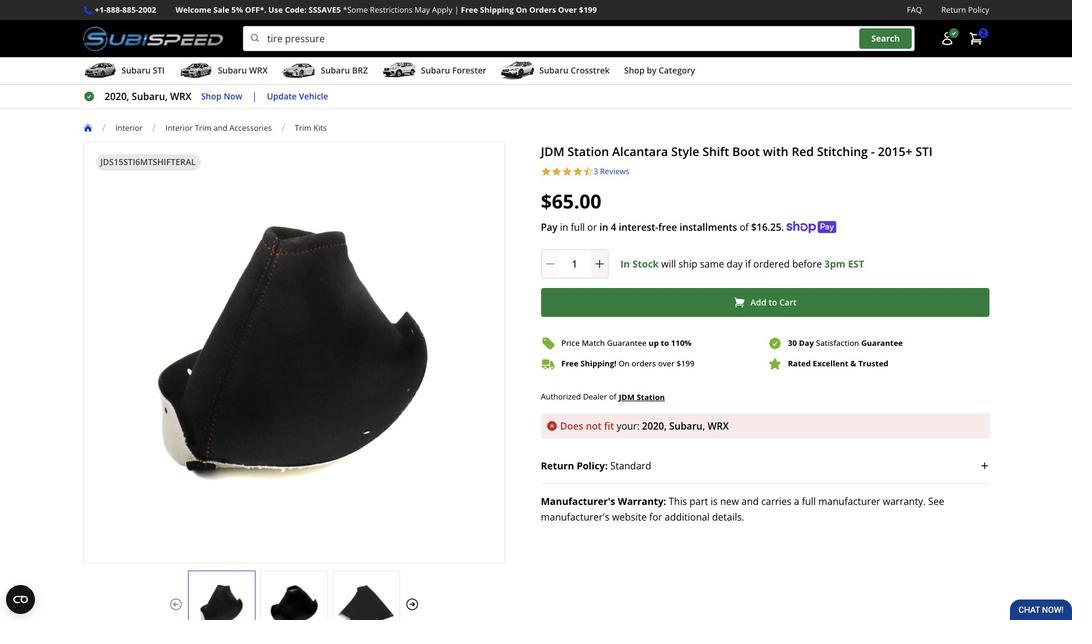 Task type: vqa. For each thing, say whether or not it's contained in the screenshot.
Subaru Forester dropdown button
yes



Task type: describe. For each thing, give the bounding box(es) containing it.
free
[[659, 220, 678, 234]]

ship
[[679, 257, 698, 271]]

pay in full or in 4 interest-free installments of $16.25 .
[[541, 220, 785, 234]]

over
[[658, 358, 675, 369]]

update
[[267, 90, 297, 102]]

half star image
[[583, 167, 594, 177]]

sti inside dropdown button
[[153, 65, 165, 76]]

not
[[586, 420, 602, 433]]

crosstrek
[[571, 65, 610, 76]]

1 vertical spatial subaru,
[[670, 420, 706, 433]]

full inside this part is new and carries a full manufacturer warranty. see manufacturer's website for additional details.
[[802, 495, 816, 508]]

add to cart button
[[541, 288, 990, 317]]

3
[[594, 166, 598, 177]]

for
[[650, 511, 663, 524]]

2 trim from the left
[[295, 122, 312, 133]]

does not fit your: 2020, subaru, wrx
[[561, 420, 729, 433]]

vehicle
[[299, 90, 328, 102]]

satisfaction
[[817, 338, 860, 349]]

rated
[[788, 358, 811, 369]]

warranty.
[[883, 495, 926, 508]]

same
[[700, 257, 725, 271]]

home image
[[83, 123, 93, 133]]

+1-888-885-2002
[[95, 4, 156, 15]]

welcome sale 5% off*. use code: sssave5
[[176, 4, 341, 15]]

apply
[[432, 4, 453, 15]]

shop now link
[[201, 90, 242, 103]]

return policy link
[[942, 4, 990, 16]]

return policy: standard
[[541, 459, 652, 473]]

website
[[612, 511, 647, 524]]

policy
[[969, 4, 990, 15]]

if
[[746, 257, 751, 271]]

subaru forester
[[421, 65, 487, 76]]

manufacturer
[[819, 495, 881, 508]]

0 vertical spatial $199
[[579, 4, 597, 15]]

kits
[[314, 122, 327, 133]]

manufacturer's warranty:
[[541, 495, 667, 508]]

this
[[669, 495, 688, 508]]

interior trim and accessories
[[166, 122, 272, 133]]

2 button
[[963, 27, 990, 51]]

trim kits
[[295, 122, 327, 133]]

category
[[659, 65, 696, 76]]

shop for shop now
[[201, 90, 222, 102]]

price
[[562, 338, 580, 349]]

use
[[269, 4, 283, 15]]

a subaru forester thumbnail image image
[[383, 62, 416, 80]]

jdm station alcantara style shift boot with red stitching - 2015+ sti
[[541, 144, 933, 160]]

trusted
[[859, 358, 889, 369]]

0 horizontal spatial wrx
[[170, 90, 192, 103]]

2 in from the left
[[600, 220, 609, 234]]

will
[[662, 257, 677, 271]]

over
[[558, 4, 577, 15]]

$65.00
[[541, 188, 602, 214]]

reviews
[[601, 166, 630, 177]]

subaru for subaru sti
[[122, 65, 151, 76]]

+1-888-885-2002 link
[[95, 4, 156, 16]]

1 vertical spatial on
[[619, 358, 630, 369]]

a
[[795, 495, 800, 508]]

0 vertical spatial on
[[516, 4, 528, 15]]

see
[[929, 495, 945, 508]]

excellent
[[813, 358, 849, 369]]

$16.25
[[752, 220, 782, 234]]

shop by category button
[[625, 60, 696, 84]]

0 vertical spatial subaru,
[[132, 90, 168, 103]]

0 horizontal spatial |
[[252, 90, 257, 103]]

in stock will ship same day if ordered before 3pm est
[[621, 257, 865, 271]]

off*.
[[245, 4, 267, 15]]

jdm station link
[[619, 391, 665, 404]]

a subaru sti thumbnail image image
[[83, 62, 117, 80]]

of inside the authorized dealer of jdm station
[[609, 391, 617, 402]]

2 star image from the left
[[552, 167, 562, 177]]

2015+
[[879, 144, 913, 160]]

boot
[[733, 144, 760, 160]]

1 vertical spatial to
[[661, 338, 670, 349]]

additional
[[665, 511, 710, 524]]

decrement image
[[544, 258, 556, 270]]

3 reviews link
[[594, 166, 630, 177]]

.
[[782, 220, 785, 234]]

before
[[793, 257, 823, 271]]

30
[[788, 338, 797, 349]]

*some restrictions may apply | free shipping on orders over $199
[[343, 4, 597, 15]]

search input field
[[243, 26, 915, 51]]

stock
[[633, 257, 659, 271]]

0 vertical spatial free
[[461, 4, 478, 15]]

est
[[849, 257, 865, 271]]

jdm inside the authorized dealer of jdm station
[[619, 392, 635, 403]]

up
[[649, 338, 659, 349]]

your:
[[617, 420, 640, 433]]

a subaru wrx thumbnail image image
[[179, 62, 213, 80]]

warranty:
[[618, 495, 667, 508]]

subaru for subaru forester
[[421, 65, 450, 76]]

subaru crosstrek
[[540, 65, 610, 76]]

subaru for subaru crosstrek
[[540, 65, 569, 76]]

interest-
[[619, 220, 659, 234]]

sale
[[213, 4, 230, 15]]

interior for interior trim and accessories
[[166, 122, 193, 133]]

increment image
[[594, 258, 606, 270]]

4 star image from the left
[[573, 167, 583, 177]]

*some
[[343, 4, 368, 15]]

885-
[[122, 4, 138, 15]]

dealer
[[583, 391, 607, 402]]

details.
[[713, 511, 745, 524]]

0 vertical spatial |
[[455, 4, 459, 15]]

1 horizontal spatial sti
[[916, 144, 933, 160]]

1 horizontal spatial 2020,
[[642, 420, 667, 433]]

search
[[872, 33, 901, 44]]

-
[[872, 144, 875, 160]]

style
[[672, 144, 700, 160]]

3 reviews
[[594, 166, 630, 177]]

button image
[[940, 31, 955, 46]]



Task type: locate. For each thing, give the bounding box(es) containing it.
interior for interior
[[115, 122, 143, 133]]

station up half star icon on the top of page
[[568, 144, 609, 160]]

4 subaru from the left
[[421, 65, 450, 76]]

jds15sti6mtshifteral
[[100, 156, 196, 168]]

2 vertical spatial wrx
[[708, 420, 729, 433]]

2 guarantee from the left
[[862, 338, 904, 349]]

1 / from the left
[[102, 121, 106, 135]]

0 horizontal spatial $199
[[579, 4, 597, 15]]

1 vertical spatial and
[[742, 495, 759, 508]]

0 horizontal spatial guarantee
[[607, 338, 647, 349]]

5 subaru from the left
[[540, 65, 569, 76]]

1 star image from the left
[[541, 167, 552, 177]]

sti
[[153, 65, 165, 76], [916, 144, 933, 160]]

2 horizontal spatial wrx
[[708, 420, 729, 433]]

subaru,
[[132, 90, 168, 103], [670, 420, 706, 433]]

$199 right "over"
[[677, 358, 695, 369]]

update vehicle
[[267, 90, 328, 102]]

2 interior from the left
[[166, 122, 193, 133]]

30 day satisfaction guarantee
[[788, 338, 904, 349]]

subispeed logo image
[[83, 26, 223, 51]]

$199
[[579, 4, 597, 15], [677, 358, 695, 369]]

1 horizontal spatial trim
[[295, 122, 312, 133]]

jds15sti6mtsfteral jdm station alcantara style shift boot with red stitching - 2015+ sti, image
[[188, 584, 255, 621], [261, 584, 327, 621], [333, 584, 400, 621]]

+1-
[[95, 4, 106, 15]]

shop for shop by category
[[625, 65, 645, 76]]

3 / from the left
[[282, 121, 285, 135]]

1 horizontal spatial of
[[740, 220, 749, 234]]

1 vertical spatial shop
[[201, 90, 222, 102]]

shipping
[[480, 4, 514, 15]]

/ for trim kits
[[282, 121, 285, 135]]

return for return policy: standard
[[541, 459, 575, 473]]

0 vertical spatial 2020,
[[105, 90, 129, 103]]

2 / from the left
[[152, 121, 156, 135]]

trim down the shop now link
[[195, 122, 212, 133]]

to right up
[[661, 338, 670, 349]]

subaru for subaru brz
[[321, 65, 350, 76]]

None number field
[[541, 249, 609, 278]]

1 horizontal spatial to
[[769, 297, 778, 308]]

orders
[[632, 358, 656, 369]]

guarantee
[[607, 338, 647, 349], [862, 338, 904, 349]]

/ for interior trim and accessories
[[152, 121, 156, 135]]

0 horizontal spatial /
[[102, 121, 106, 135]]

0 horizontal spatial interior
[[115, 122, 143, 133]]

5%
[[232, 4, 243, 15]]

1 horizontal spatial subaru,
[[670, 420, 706, 433]]

subaru brz
[[321, 65, 368, 76]]

1 vertical spatial wrx
[[170, 90, 192, 103]]

1 jds15sti6mtsfteral jdm station alcantara style shift boot with red stitching - 2015+ sti, image from the left
[[188, 584, 255, 621]]

now
[[224, 90, 242, 102]]

stitching
[[818, 144, 868, 160]]

add to cart
[[751, 297, 797, 308]]

restrictions
[[370, 4, 413, 15]]

wrx inside "subaru wrx" dropdown button
[[249, 65, 268, 76]]

match
[[582, 338, 605, 349]]

1 subaru from the left
[[122, 65, 151, 76]]

/ for interior
[[102, 121, 106, 135]]

3 star image from the left
[[562, 167, 573, 177]]

3 subaru from the left
[[321, 65, 350, 76]]

shop inside shop by category dropdown button
[[625, 65, 645, 76]]

1 vertical spatial sti
[[916, 144, 933, 160]]

by
[[647, 65, 657, 76]]

and inside this part is new and carries a full manufacturer warranty. see manufacturer's website for additional details.
[[742, 495, 759, 508]]

jdm up $65.00
[[541, 144, 565, 160]]

of left $16.25
[[740, 220, 749, 234]]

shop left now
[[201, 90, 222, 102]]

station inside the authorized dealer of jdm station
[[637, 392, 665, 403]]

1 vertical spatial |
[[252, 90, 257, 103]]

0 horizontal spatial shop
[[201, 90, 222, 102]]

1 horizontal spatial on
[[619, 358, 630, 369]]

day
[[727, 257, 743, 271]]

1 vertical spatial full
[[802, 495, 816, 508]]

0 horizontal spatial station
[[568, 144, 609, 160]]

2 subaru from the left
[[218, 65, 247, 76]]

accessories
[[230, 122, 272, 133]]

fit
[[605, 420, 615, 433]]

|
[[455, 4, 459, 15], [252, 90, 257, 103]]

0 horizontal spatial free
[[461, 4, 478, 15]]

free down price
[[562, 358, 579, 369]]

authorized dealer of jdm station
[[541, 391, 665, 403]]

2 jds15sti6mtsfteral jdm station alcantara style shift boot with red stitching - 2015+ sti, image from the left
[[261, 584, 327, 621]]

0 horizontal spatial sti
[[153, 65, 165, 76]]

wrx
[[249, 65, 268, 76], [170, 90, 192, 103], [708, 420, 729, 433]]

0 horizontal spatial 2020,
[[105, 90, 129, 103]]

full right a
[[802, 495, 816, 508]]

0 horizontal spatial jds15sti6mtsfteral jdm station alcantara style shift boot with red stitching - 2015+ sti, image
[[188, 584, 255, 621]]

star image
[[541, 167, 552, 177], [552, 167, 562, 177], [562, 167, 573, 177], [573, 167, 583, 177]]

trim kits link
[[295, 122, 337, 133], [295, 122, 327, 133]]

1 vertical spatial return
[[541, 459, 575, 473]]

$199 right over
[[579, 4, 597, 15]]

/ left trim kits at the top of the page
[[282, 121, 285, 135]]

free right apply
[[461, 4, 478, 15]]

0 vertical spatial station
[[568, 144, 609, 160]]

cart
[[780, 297, 797, 308]]

full
[[571, 220, 585, 234], [802, 495, 816, 508]]

and left accessories
[[214, 122, 228, 133]]

1 vertical spatial 2020,
[[642, 420, 667, 433]]

/ down 2020, subaru, wrx
[[152, 121, 156, 135]]

1 trim from the left
[[195, 122, 212, 133]]

in
[[560, 220, 569, 234], [600, 220, 609, 234]]

0 horizontal spatial full
[[571, 220, 585, 234]]

0 vertical spatial wrx
[[249, 65, 268, 76]]

1 horizontal spatial in
[[600, 220, 609, 234]]

1 horizontal spatial $199
[[677, 358, 695, 369]]

interior link
[[115, 122, 152, 133], [115, 122, 143, 133]]

0 vertical spatial to
[[769, 297, 778, 308]]

3 jds15sti6mtsfteral jdm station alcantara style shift boot with red stitching - 2015+ sti, image from the left
[[333, 584, 400, 621]]

0 vertical spatial return
[[942, 4, 967, 15]]

1 horizontal spatial station
[[637, 392, 665, 403]]

3pm
[[825, 257, 846, 271]]

subaru wrx button
[[179, 60, 268, 84]]

1 horizontal spatial jdm
[[619, 392, 635, 403]]

1 vertical spatial $199
[[677, 358, 695, 369]]

day
[[799, 338, 814, 349]]

0 horizontal spatial and
[[214, 122, 228, 133]]

to inside add to cart button
[[769, 297, 778, 308]]

station
[[568, 144, 609, 160], [637, 392, 665, 403]]

1 vertical spatial free
[[562, 358, 579, 369]]

shop left by
[[625, 65, 645, 76]]

subaru left forester
[[421, 65, 450, 76]]

0 horizontal spatial in
[[560, 220, 569, 234]]

shop by category
[[625, 65, 696, 76]]

shop pay image
[[787, 221, 837, 233]]

faq
[[908, 4, 923, 15]]

manufacturer's
[[541, 511, 610, 524]]

shipping!
[[581, 358, 617, 369]]

/ right home image on the left of page
[[102, 121, 106, 135]]

0 vertical spatial sti
[[153, 65, 165, 76]]

1 horizontal spatial free
[[562, 358, 579, 369]]

jdm up your:
[[619, 392, 635, 403]]

0 vertical spatial and
[[214, 122, 228, 133]]

subaru for subaru wrx
[[218, 65, 247, 76]]

and
[[214, 122, 228, 133], [742, 495, 759, 508]]

1 vertical spatial of
[[609, 391, 617, 402]]

0 horizontal spatial to
[[661, 338, 670, 349]]

trim
[[195, 122, 212, 133], [295, 122, 312, 133]]

of right dealer
[[609, 391, 617, 402]]

shift
[[703, 144, 730, 160]]

0 horizontal spatial trim
[[195, 122, 212, 133]]

open widget image
[[6, 586, 35, 615]]

1 interior from the left
[[115, 122, 143, 133]]

a subaru brz thumbnail image image
[[282, 62, 316, 80]]

a subaru crosstrek thumbnail image image
[[501, 62, 535, 80]]

1 horizontal spatial jds15sti6mtsfteral jdm station alcantara style shift boot with red stitching - 2015+ sti, image
[[261, 584, 327, 621]]

1 horizontal spatial |
[[455, 4, 459, 15]]

sssave5
[[309, 4, 341, 15]]

1 horizontal spatial guarantee
[[862, 338, 904, 349]]

subaru left the brz
[[321, 65, 350, 76]]

0 horizontal spatial on
[[516, 4, 528, 15]]

2020, down subaru sti dropdown button
[[105, 90, 129, 103]]

welcome
[[176, 4, 211, 15]]

station up does not fit your: 2020, subaru, wrx
[[637, 392, 665, 403]]

return left 'policy'
[[942, 4, 967, 15]]

to right add
[[769, 297, 778, 308]]

0 vertical spatial jdm
[[541, 144, 565, 160]]

2 horizontal spatial /
[[282, 121, 285, 135]]

pay
[[541, 220, 558, 234]]

this part is new and carries a full manufacturer warranty. see manufacturer's website for additional details.
[[541, 495, 945, 524]]

shop
[[625, 65, 645, 76], [201, 90, 222, 102]]

update vehicle button
[[267, 90, 328, 103]]

authorized
[[541, 391, 581, 402]]

search button
[[860, 29, 913, 49]]

return for return policy
[[942, 4, 967, 15]]

| right now
[[252, 90, 257, 103]]

standard
[[611, 459, 652, 473]]

2020, right your:
[[642, 420, 667, 433]]

subaru left crosstrek
[[540, 65, 569, 76]]

1 horizontal spatial return
[[942, 4, 967, 15]]

subaru
[[122, 65, 151, 76], [218, 65, 247, 76], [321, 65, 350, 76], [421, 65, 450, 76], [540, 65, 569, 76]]

1 horizontal spatial /
[[152, 121, 156, 135]]

to
[[769, 297, 778, 308], [661, 338, 670, 349]]

0 horizontal spatial of
[[609, 391, 617, 402]]

1 in from the left
[[560, 220, 569, 234]]

does
[[561, 420, 584, 433]]

in right pay
[[560, 220, 569, 234]]

4
[[611, 220, 617, 234]]

2 horizontal spatial jds15sti6mtsfteral jdm station alcantara style shift boot with red stitching - 2015+ sti, image
[[333, 584, 400, 621]]

full left or
[[571, 220, 585, 234]]

price match guarantee up to 110%
[[562, 338, 692, 349]]

shop now
[[201, 90, 242, 102]]

subaru up 2020, subaru, wrx
[[122, 65, 151, 76]]

1 guarantee from the left
[[607, 338, 647, 349]]

forester
[[453, 65, 487, 76]]

0 horizontal spatial subaru,
[[132, 90, 168, 103]]

alcantara
[[613, 144, 669, 160]]

interior
[[115, 122, 143, 133], [166, 122, 193, 133]]

110%
[[672, 338, 692, 349]]

| right apply
[[455, 4, 459, 15]]

1 vertical spatial jdm
[[619, 392, 635, 403]]

0 horizontal spatial jdm
[[541, 144, 565, 160]]

1 horizontal spatial wrx
[[249, 65, 268, 76]]

is
[[711, 495, 718, 508]]

guarantee up trusted
[[862, 338, 904, 349]]

trim left kits
[[295, 122, 312, 133]]

return policy
[[942, 4, 990, 15]]

rated excellent & trusted
[[788, 358, 889, 369]]

subaru up now
[[218, 65, 247, 76]]

0 horizontal spatial return
[[541, 459, 575, 473]]

sti up 2020, subaru, wrx
[[153, 65, 165, 76]]

0 vertical spatial shop
[[625, 65, 645, 76]]

2020, subaru, wrx
[[105, 90, 192, 103]]

/
[[102, 121, 106, 135], [152, 121, 156, 135], [282, 121, 285, 135]]

1 horizontal spatial shop
[[625, 65, 645, 76]]

subaru wrx
[[218, 65, 268, 76]]

return left policy:
[[541, 459, 575, 473]]

go to right image image
[[405, 598, 419, 612]]

policy:
[[577, 459, 608, 473]]

and right the new
[[742, 495, 759, 508]]

subaru, right your:
[[670, 420, 706, 433]]

subaru, down subaru sti
[[132, 90, 168, 103]]

return
[[942, 4, 967, 15], [541, 459, 575, 473]]

1 horizontal spatial interior
[[166, 122, 193, 133]]

guarantee up free shipping! on orders over $199 at the right bottom
[[607, 338, 647, 349]]

1 horizontal spatial and
[[742, 495, 759, 508]]

brz
[[352, 65, 368, 76]]

faq link
[[908, 4, 923, 16]]

0 vertical spatial full
[[571, 220, 585, 234]]

subaru sti button
[[83, 60, 165, 84]]

1 horizontal spatial full
[[802, 495, 816, 508]]

sti right '2015+'
[[916, 144, 933, 160]]

1 vertical spatial station
[[637, 392, 665, 403]]

in left the 4
[[600, 220, 609, 234]]

0 vertical spatial of
[[740, 220, 749, 234]]

ordered
[[754, 257, 790, 271]]



